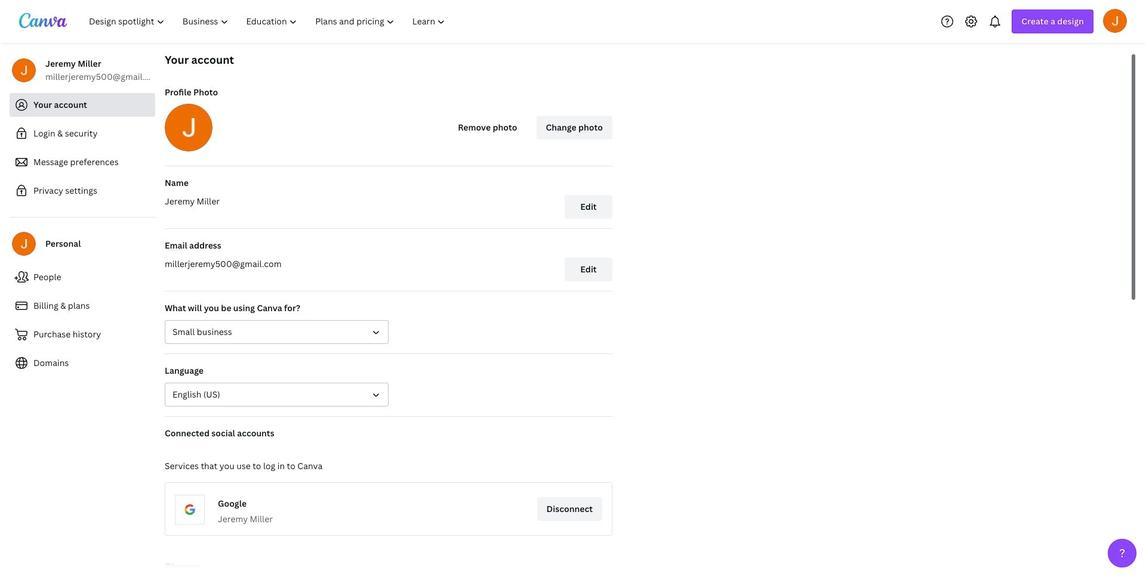 Task type: vqa. For each thing, say whether or not it's contained in the screenshot.
button
yes



Task type: describe. For each thing, give the bounding box(es) containing it.
jeremy miller image
[[1103, 9, 1127, 33]]

Language: English (US) button
[[165, 383, 389, 407]]

top level navigation element
[[81, 10, 456, 33]]



Task type: locate. For each thing, give the bounding box(es) containing it.
None button
[[165, 321, 389, 344]]



